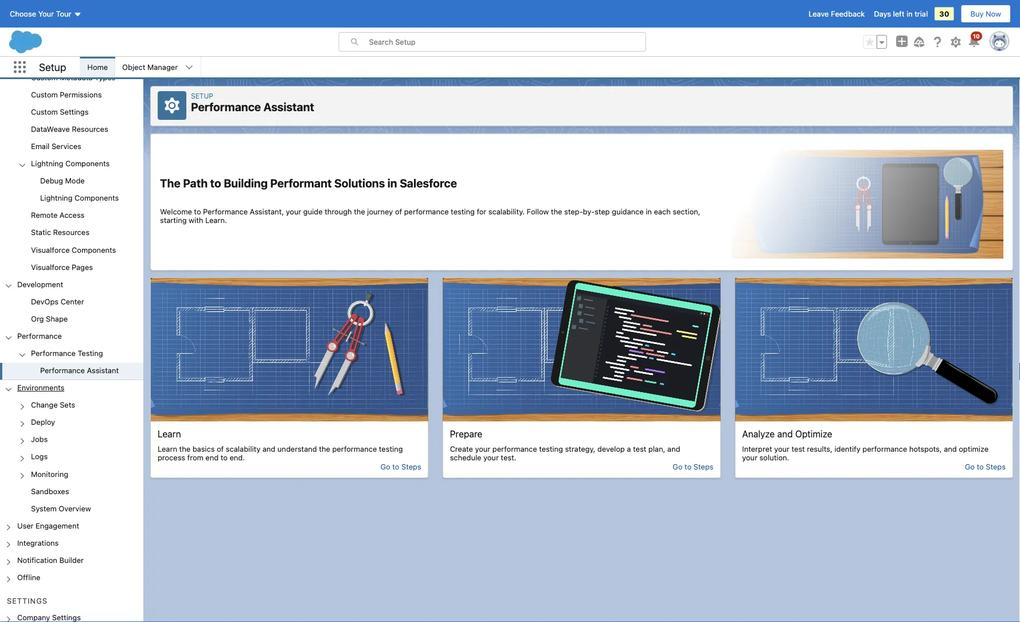 Task type: describe. For each thing, give the bounding box(es) containing it.
metadata
[[60, 73, 93, 81]]

user engagement link
[[17, 522, 79, 532]]

builder
[[59, 556, 84, 565]]

change sets link
[[31, 401, 75, 411]]

change sets
[[31, 401, 75, 409]]

setup performance assistant
[[191, 92, 314, 114]]

monitoring
[[31, 470, 68, 478]]

jobs
[[31, 435, 48, 444]]

performance assistant link
[[40, 366, 119, 377]]

starting
[[160, 216, 187, 225]]

the left journey on the top left
[[354, 207, 365, 216]]

lightning for top lightning components link
[[31, 159, 63, 168]]

prepare
[[450, 429, 483, 440]]

assistant inside 'setup performance assistant'
[[264, 100, 314, 114]]

offline
[[17, 573, 40, 582]]

performance for performance link
[[17, 332, 62, 340]]

to inside welcome to performance assistant, your guide through the journey of performance testing for scalability. follow the step-by-step guidance in each section, starting with learn.
[[194, 207, 201, 216]]

go to steps link for the
[[381, 463, 421, 471]]

visualforce for visualforce pages
[[31, 263, 70, 271]]

visualforce pages
[[31, 263, 93, 271]]

understand
[[278, 445, 317, 453]]

1 vertical spatial settings
[[7, 597, 48, 605]]

/performanceassistant/resources/banner_execute.png image
[[443, 278, 721, 422]]

optimize
[[796, 429, 833, 440]]

hotspots,
[[910, 445, 942, 453]]

resources for static resources
[[53, 228, 89, 237]]

steps for analyze and optimize
[[986, 463, 1006, 471]]

process
[[158, 453, 185, 462]]

deploy
[[31, 418, 55, 427]]

create
[[450, 445, 473, 453]]

results,
[[807, 445, 833, 453]]

go inside learn learn the basics of scalability and understand the performance testing process from end to end. go to steps
[[381, 463, 390, 471]]

in inside welcome to performance assistant, your guide through the journey of performance testing for scalability. follow the step-by-step guidance in each section, starting with learn.
[[646, 207, 652, 216]]

plan,
[[649, 445, 666, 453]]

access
[[60, 211, 84, 220]]

section image image
[[732, 150, 1004, 259]]

assistant,
[[250, 207, 284, 216]]

types
[[95, 73, 116, 81]]

of inside welcome to performance assistant, your guide through the journey of performance testing for scalability. follow the step-by-step guidance in each section, starting with learn.
[[395, 207, 402, 216]]

salesforce
[[400, 176, 457, 190]]

debug
[[40, 176, 63, 185]]

components for top lightning components link
[[65, 159, 110, 168]]

jobs link
[[31, 435, 48, 446]]

environments link
[[17, 383, 64, 394]]

your right interpret
[[775, 445, 790, 453]]

to inside analyze and optimize interpret your test results, identify performance hotspots, and optimize your solution. go to steps
[[977, 463, 984, 471]]

environments
[[17, 383, 64, 392]]

performance tree item
[[0, 328, 143, 380]]

leave feedback link
[[809, 9, 865, 18]]

static resources
[[31, 228, 89, 237]]

org shape
[[31, 314, 68, 323]]

and inside prepare create your performance testing strategy, develop a test plan, and schedule your test. go to steps
[[668, 445, 681, 453]]

devops center link
[[31, 297, 84, 308]]

monitoring link
[[31, 470, 68, 480]]

mode
[[65, 176, 85, 185]]

dataweave
[[31, 125, 70, 133]]

step
[[595, 207, 610, 216]]

journey
[[367, 207, 393, 216]]

group containing custom metadata types
[[0, 35, 143, 276]]

remote access link
[[31, 211, 84, 221]]

and left optimize
[[944, 445, 957, 453]]

go for analyze and optimize
[[965, 463, 975, 471]]

object
[[122, 63, 145, 71]]

email services link
[[31, 142, 81, 152]]

performance inside analyze and optimize interpret your test results, identify performance hotspots, and optimize your solution. go to steps
[[863, 445, 908, 453]]

steps for prepare
[[694, 463, 714, 471]]

30
[[940, 9, 950, 18]]

development
[[17, 280, 63, 289]]

email
[[31, 142, 50, 150]]

sandboxes link
[[31, 487, 69, 497]]

permissions
[[60, 90, 102, 99]]

optimize
[[959, 445, 989, 453]]

performance inside learn learn the basics of scalability and understand the performance testing process from end to end. go to steps
[[332, 445, 377, 453]]

integrations link
[[17, 539, 59, 549]]

company
[[17, 614, 50, 622]]

your left test.
[[484, 453, 499, 462]]

follow
[[527, 207, 549, 216]]

and up solution.
[[778, 429, 793, 440]]

custom for custom permissions
[[31, 90, 58, 99]]

sets
[[60, 401, 75, 409]]

company settings
[[17, 614, 81, 622]]

group for environments
[[0, 397, 143, 518]]

go to steps link for optimize
[[965, 463, 1006, 471]]

/performanceassistant/resources/banner_design.png image
[[151, 278, 428, 422]]

through
[[325, 207, 352, 216]]

performance for performance assistant
[[40, 366, 85, 375]]

custom settings link
[[31, 107, 89, 118]]

custom settings
[[31, 107, 89, 116]]

performance for performance testing
[[31, 349, 76, 358]]

dataweave resources
[[31, 125, 108, 133]]

for
[[477, 207, 487, 216]]

center
[[61, 297, 84, 306]]

guidance
[[612, 207, 644, 216]]

custom metadata types
[[31, 73, 116, 81]]

by-
[[583, 207, 595, 216]]

lightning components for top lightning components link
[[31, 159, 110, 168]]

1 vertical spatial lightning components link
[[40, 194, 119, 204]]

components for visualforce components "link"
[[72, 245, 116, 254]]

performance inside 'setup performance assistant'
[[191, 100, 261, 114]]

0 vertical spatial lightning components link
[[31, 159, 110, 170]]

system overview link
[[31, 504, 91, 515]]

develop
[[598, 445, 625, 453]]

testing inside prepare create your performance testing strategy, develop a test plan, and schedule your test. go to steps
[[539, 445, 563, 453]]

notification
[[17, 556, 57, 565]]

test inside analyze and optimize interpret your test results, identify performance hotspots, and optimize your solution. go to steps
[[792, 445, 805, 453]]

to inside prepare create your performance testing strategy, develop a test plan, and schedule your test. go to steps
[[685, 463, 692, 471]]

custom metadata types link
[[31, 73, 116, 83]]

testing
[[78, 349, 103, 358]]

testing inside learn learn the basics of scalability and understand the performance testing process from end to end. go to steps
[[379, 445, 403, 453]]

offline link
[[17, 573, 40, 584]]

leave feedback
[[809, 9, 865, 18]]

settings for custom settings
[[60, 107, 89, 116]]

building
[[224, 176, 268, 190]]

section,
[[673, 207, 701, 216]]

user engagement
[[17, 522, 79, 530]]

solutions
[[334, 176, 385, 190]]

days left in trial
[[874, 9, 928, 18]]

choose your tour button
[[9, 5, 82, 23]]

components for bottom lightning components link
[[75, 194, 119, 202]]

choose
[[10, 9, 36, 18]]

static resources link
[[31, 228, 89, 239]]



Task type: vqa. For each thing, say whether or not it's contained in the screenshot.
Performance link
yes



Task type: locate. For each thing, give the bounding box(es) containing it.
environments tree item
[[0, 380, 143, 518]]

0 horizontal spatial testing
[[379, 445, 403, 453]]

3 custom from the top
[[31, 107, 58, 116]]

lightning components down the 'mode'
[[40, 194, 119, 202]]

0 horizontal spatial of
[[217, 445, 224, 453]]

debug mode
[[40, 176, 85, 185]]

1 vertical spatial resources
[[53, 228, 89, 237]]

1 vertical spatial in
[[388, 176, 397, 190]]

in left the each
[[646, 207, 652, 216]]

testing inside welcome to performance assistant, your guide through the journey of performance testing for scalability. follow the step-by-step guidance in each section, starting with learn.
[[451, 207, 475, 216]]

/performanceassistant/resources/banner_analyze.png image
[[736, 278, 1013, 422]]

3 go to steps link from the left
[[965, 463, 1006, 471]]

lightning components link up the 'mode'
[[31, 159, 110, 170]]

1 vertical spatial visualforce
[[31, 263, 70, 271]]

group for development
[[0, 294, 143, 328]]

resources up services
[[72, 125, 108, 133]]

home link
[[81, 57, 115, 77]]

lightning components link up the access
[[40, 194, 119, 204]]

1 horizontal spatial in
[[646, 207, 652, 216]]

2 horizontal spatial go to steps link
[[965, 463, 1006, 471]]

setup link
[[191, 92, 213, 100]]

performance testing link
[[31, 349, 103, 359]]

manager
[[147, 63, 178, 71]]

welcome to performance assistant, your guide through the journey of performance testing for scalability. follow the step-by-step guidance in each section, starting with learn.
[[160, 207, 701, 225]]

learn left from
[[158, 445, 177, 453]]

Search Setup text field
[[369, 33, 646, 51]]

performance down 'building'
[[203, 207, 248, 216]]

steps inside prepare create your performance testing strategy, develop a test plan, and schedule your test. go to steps
[[694, 463, 714, 471]]

test inside prepare create your performance testing strategy, develop a test plan, and schedule your test. go to steps
[[633, 445, 647, 453]]

0 vertical spatial resources
[[72, 125, 108, 133]]

1 vertical spatial learn
[[158, 445, 177, 453]]

components down the 'mode'
[[75, 194, 119, 202]]

identify
[[835, 445, 861, 453]]

the
[[354, 207, 365, 216], [551, 207, 563, 216], [179, 445, 191, 453], [319, 445, 330, 453]]

0 vertical spatial lightning
[[31, 159, 63, 168]]

learn learn the basics of scalability and understand the performance testing process from end to end. go to steps
[[158, 429, 421, 471]]

in up journey on the top left
[[388, 176, 397, 190]]

logs link
[[31, 452, 48, 463]]

of inside learn learn the basics of scalability and understand the performance testing process from end to end. go to steps
[[217, 445, 224, 453]]

lightning for bottom lightning components link
[[40, 194, 73, 202]]

performance down the performance testing link
[[40, 366, 85, 375]]

shape
[[46, 314, 68, 323]]

notification builder
[[17, 556, 84, 565]]

the
[[160, 176, 181, 190]]

1 vertical spatial of
[[217, 445, 224, 453]]

2 vertical spatial in
[[646, 207, 652, 216]]

1 horizontal spatial go to steps link
[[673, 463, 714, 471]]

1 vertical spatial custom
[[31, 90, 58, 99]]

resources down the access
[[53, 228, 89, 237]]

your left guide
[[286, 207, 301, 216]]

2 horizontal spatial go
[[965, 463, 975, 471]]

step-
[[565, 207, 583, 216]]

1 learn from the top
[[158, 429, 181, 440]]

logs
[[31, 452, 48, 461]]

custom for custom settings
[[31, 107, 58, 116]]

settings up dataweave resources
[[60, 107, 89, 116]]

performance assistant
[[40, 366, 119, 375]]

setup for setup
[[39, 61, 66, 73]]

and right plan,
[[668, 445, 681, 453]]

3 go from the left
[[965, 463, 975, 471]]

dataweave resources link
[[31, 125, 108, 135]]

learn.
[[205, 216, 227, 225]]

1 vertical spatial lightning components
[[40, 194, 119, 202]]

0 horizontal spatial in
[[388, 176, 397, 190]]

integrations
[[17, 539, 59, 547]]

0 horizontal spatial setup
[[39, 61, 66, 73]]

tour
[[56, 9, 71, 18]]

the left basics
[[179, 445, 191, 453]]

0 vertical spatial components
[[65, 159, 110, 168]]

0 horizontal spatial assistant
[[87, 366, 119, 375]]

performance down org
[[17, 332, 62, 340]]

buy now button
[[961, 5, 1011, 23]]

setup inside 'setup performance assistant'
[[191, 92, 213, 100]]

custom inside 'link'
[[31, 73, 58, 81]]

performance inside prepare create your performance testing strategy, develop a test plan, and schedule your test. go to steps
[[493, 445, 537, 453]]

group for lightning components
[[0, 173, 143, 207]]

pages
[[72, 263, 93, 271]]

0 vertical spatial learn
[[158, 429, 181, 440]]

performance inside performance assistant link
[[40, 366, 85, 375]]

scalability.
[[489, 207, 525, 216]]

performance link
[[17, 332, 62, 342]]

2 vertical spatial custom
[[31, 107, 58, 116]]

1 go from the left
[[381, 463, 390, 471]]

lightning components
[[31, 159, 110, 168], [40, 194, 119, 202]]

2 custom from the top
[[31, 90, 58, 99]]

1 horizontal spatial testing
[[451, 207, 475, 216]]

email services
[[31, 142, 81, 150]]

components up the 'mode'
[[65, 159, 110, 168]]

your left solution.
[[743, 453, 758, 462]]

in right left at the right of page
[[907, 9, 913, 18]]

steps
[[402, 463, 421, 471], [694, 463, 714, 471], [986, 463, 1006, 471]]

user
[[17, 522, 34, 530]]

performance testing tree item
[[0, 346, 143, 380]]

assistant
[[264, 100, 314, 114], [87, 366, 119, 375]]

resources inside 'link'
[[72, 125, 108, 133]]

development tree item
[[0, 276, 143, 328]]

settings inside company settings link
[[52, 614, 81, 622]]

2 steps from the left
[[694, 463, 714, 471]]

1 vertical spatial assistant
[[87, 366, 119, 375]]

0 horizontal spatial test
[[633, 445, 647, 453]]

settings inside custom settings link
[[60, 107, 89, 116]]

settings right company
[[52, 614, 81, 622]]

2 horizontal spatial in
[[907, 9, 913, 18]]

lightning components link
[[31, 159, 110, 170], [40, 194, 119, 204]]

custom up dataweave
[[31, 107, 58, 116]]

engagement
[[36, 522, 79, 530]]

lightning up remote access
[[40, 194, 73, 202]]

setup for setup performance assistant
[[191, 92, 213, 100]]

prepare create your performance testing strategy, develop a test plan, and schedule your test. go to steps
[[450, 429, 714, 471]]

1 steps from the left
[[402, 463, 421, 471]]

custom permissions link
[[31, 90, 102, 100]]

leave
[[809, 9, 829, 18]]

1 visualforce from the top
[[31, 245, 70, 254]]

group containing devops center
[[0, 294, 143, 328]]

development link
[[17, 280, 63, 290]]

1 vertical spatial lightning
[[40, 194, 73, 202]]

test right a
[[633, 445, 647, 453]]

debug mode link
[[40, 176, 85, 187]]

the path to building performant solutions in salesforce
[[160, 176, 457, 190]]

settings
[[60, 107, 89, 116], [7, 597, 48, 605], [52, 614, 81, 622]]

1 horizontal spatial steps
[[694, 463, 714, 471]]

0 vertical spatial settings
[[60, 107, 89, 116]]

go for prepare
[[673, 463, 683, 471]]

components up pages
[[72, 245, 116, 254]]

0 vertical spatial of
[[395, 207, 402, 216]]

2 horizontal spatial testing
[[539, 445, 563, 453]]

guide
[[303, 207, 323, 216]]

1 custom from the top
[[31, 73, 58, 81]]

performance inside welcome to performance assistant, your guide through the journey of performance testing for scalability. follow the step-by-step guidance in each section, starting with learn.
[[404, 207, 449, 216]]

visualforce down static resources link on the left of page
[[31, 245, 70, 254]]

setup
[[39, 61, 66, 73], [191, 92, 213, 100]]

a
[[627, 445, 631, 453]]

0 vertical spatial in
[[907, 9, 913, 18]]

and
[[778, 429, 793, 440], [263, 445, 276, 453], [668, 445, 681, 453], [944, 445, 957, 453]]

performance
[[191, 100, 261, 114], [203, 207, 248, 216], [17, 332, 62, 340], [31, 349, 76, 358], [40, 366, 85, 375]]

end.
[[230, 453, 245, 462]]

2 go from the left
[[673, 463, 683, 471]]

1 horizontal spatial setup
[[191, 92, 213, 100]]

performance down setup link
[[191, 100, 261, 114]]

0 vertical spatial custom
[[31, 73, 58, 81]]

performance inside welcome to performance assistant, your guide through the journey of performance testing for scalability. follow the step-by-step guidance in each section, starting with learn.
[[203, 207, 248, 216]]

performance down performance link
[[31, 349, 76, 358]]

settings for company settings
[[52, 614, 81, 622]]

visualforce pages link
[[31, 263, 93, 273]]

performance assistant tree item
[[0, 363, 143, 380]]

resources for dataweave resources
[[72, 125, 108, 133]]

1 test from the left
[[633, 445, 647, 453]]

visualforce up development on the top left of page
[[31, 263, 70, 271]]

test
[[633, 445, 647, 453], [792, 445, 805, 453]]

1 horizontal spatial of
[[395, 207, 402, 216]]

of right journey on the top left
[[395, 207, 402, 216]]

solution.
[[760, 453, 790, 462]]

your
[[38, 9, 54, 18]]

lightning components tree item
[[0, 156, 143, 207]]

components inside "link"
[[72, 245, 116, 254]]

analyze
[[743, 429, 775, 440]]

custom up the custom settings
[[31, 90, 58, 99]]

your
[[286, 207, 301, 216], [475, 445, 491, 453], [775, 445, 790, 453], [484, 453, 499, 462], [743, 453, 758, 462]]

group containing change sets
[[0, 397, 143, 518]]

go inside analyze and optimize interpret your test results, identify performance hotspots, and optimize your solution. go to steps
[[965, 463, 975, 471]]

1 horizontal spatial test
[[792, 445, 805, 453]]

company settings link
[[17, 614, 81, 622]]

lightning components down services
[[31, 159, 110, 168]]

your right the create
[[475, 445, 491, 453]]

test down optimize on the right
[[792, 445, 805, 453]]

0 horizontal spatial go to steps link
[[381, 463, 421, 471]]

deploy link
[[31, 418, 55, 428]]

go to steps link for your
[[673, 463, 714, 471]]

now
[[986, 9, 1002, 18]]

1 horizontal spatial go
[[673, 463, 683, 471]]

custom
[[31, 73, 58, 81], [31, 90, 58, 99], [31, 107, 58, 116]]

0 vertical spatial setup
[[39, 61, 66, 73]]

feedback
[[831, 9, 865, 18]]

2 vertical spatial components
[[72, 245, 116, 254]]

lightning components for bottom lightning components link
[[40, 194, 119, 202]]

group containing debug mode
[[0, 173, 143, 207]]

choose your tour
[[10, 9, 71, 18]]

org shape link
[[31, 314, 68, 325]]

the left step- on the top of the page
[[551, 207, 563, 216]]

in
[[907, 9, 913, 18], [388, 176, 397, 190], [646, 207, 652, 216]]

2 test from the left
[[792, 445, 805, 453]]

lightning up debug
[[31, 159, 63, 168]]

buy
[[971, 9, 984, 18]]

custom for custom metadata types
[[31, 73, 58, 81]]

group
[[0, 35, 143, 276], [863, 35, 888, 49], [0, 173, 143, 207], [0, 294, 143, 328], [0, 397, 143, 518]]

scalability
[[226, 445, 261, 453]]

your inside welcome to performance assistant, your guide through the journey of performance testing for scalability. follow the step-by-step guidance in each section, starting with learn.
[[286, 207, 301, 216]]

static
[[31, 228, 51, 237]]

schedule
[[450, 453, 482, 462]]

1 horizontal spatial assistant
[[264, 100, 314, 114]]

settings up company
[[7, 597, 48, 605]]

1 vertical spatial components
[[75, 194, 119, 202]]

custom up the "custom permissions"
[[31, 73, 58, 81]]

steps inside analyze and optimize interpret your test results, identify performance hotspots, and optimize your solution. go to steps
[[986, 463, 1006, 471]]

0 vertical spatial visualforce
[[31, 245, 70, 254]]

0 vertical spatial assistant
[[264, 100, 314, 114]]

testing
[[451, 207, 475, 216], [379, 445, 403, 453], [539, 445, 563, 453]]

performance
[[404, 207, 449, 216], [332, 445, 377, 453], [493, 445, 537, 453], [863, 445, 908, 453]]

the right understand
[[319, 445, 330, 453]]

2 vertical spatial settings
[[52, 614, 81, 622]]

2 learn from the top
[[158, 445, 177, 453]]

system overview
[[31, 504, 91, 513]]

of right basics
[[217, 445, 224, 453]]

devops
[[31, 297, 59, 306]]

learn up process
[[158, 429, 181, 440]]

1 go to steps link from the left
[[381, 463, 421, 471]]

overview
[[59, 504, 91, 513]]

1 vertical spatial setup
[[191, 92, 213, 100]]

visualforce inside "link"
[[31, 245, 70, 254]]

3 steps from the left
[[986, 463, 1006, 471]]

and right scalability
[[263, 445, 276, 453]]

0 horizontal spatial steps
[[402, 463, 421, 471]]

go inside prepare create your performance testing strategy, develop a test plan, and schedule your test. go to steps
[[673, 463, 683, 471]]

assistant inside tree item
[[87, 366, 119, 375]]

2 visualforce from the top
[[31, 263, 70, 271]]

0 vertical spatial lightning components
[[31, 159, 110, 168]]

basics
[[193, 445, 215, 453]]

and inside learn learn the basics of scalability and understand the performance testing process from end to end. go to steps
[[263, 445, 276, 453]]

object manager
[[122, 63, 178, 71]]

2 go to steps link from the left
[[673, 463, 714, 471]]

steps inside learn learn the basics of scalability and understand the performance testing process from end to end. go to steps
[[402, 463, 421, 471]]

visualforce for visualforce components
[[31, 245, 70, 254]]

go to steps link
[[381, 463, 421, 471], [673, 463, 714, 471], [965, 463, 1006, 471]]

sandboxes
[[31, 487, 69, 496]]

2 horizontal spatial steps
[[986, 463, 1006, 471]]

0 horizontal spatial go
[[381, 463, 390, 471]]



